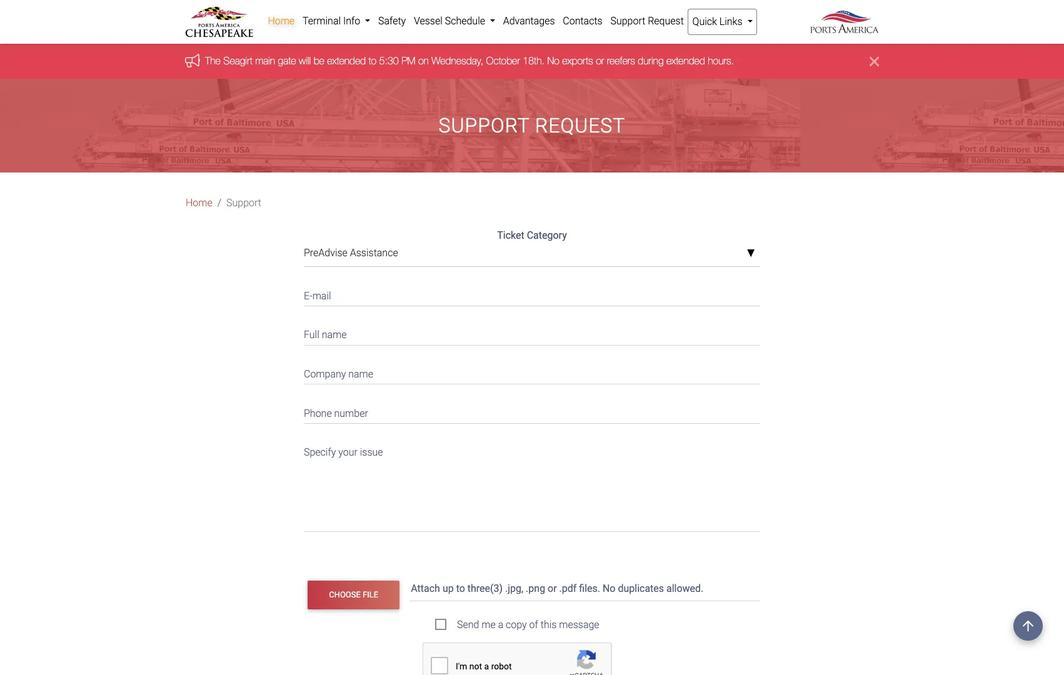 Task type: locate. For each thing, give the bounding box(es) containing it.
0 horizontal spatial extended
[[327, 55, 366, 67]]

to
[[369, 55, 376, 67]]

full
[[304, 329, 319, 341]]

full name
[[304, 329, 347, 341]]

support request
[[610, 15, 684, 27], [439, 114, 625, 138]]

1 vertical spatial request
[[535, 114, 625, 138]]

1 vertical spatial name
[[348, 368, 373, 380]]

a
[[498, 619, 503, 631]]

hours.
[[708, 55, 734, 67]]

1 vertical spatial home link
[[186, 196, 212, 211]]

0 horizontal spatial support
[[226, 197, 261, 209]]

name right 'company' in the bottom of the page
[[348, 368, 373, 380]]

18th.
[[523, 55, 545, 67]]

will
[[299, 55, 311, 67]]

during
[[638, 55, 664, 67]]

or
[[596, 55, 604, 67]]

1 horizontal spatial request
[[648, 15, 684, 27]]

0 vertical spatial support request
[[610, 15, 684, 27]]

terminal info
[[303, 15, 363, 27]]

vessel schedule
[[414, 15, 488, 27]]

2 vertical spatial support
[[226, 197, 261, 209]]

copy
[[506, 619, 527, 631]]

bullhorn image
[[185, 54, 205, 67]]

1 horizontal spatial extended
[[666, 55, 705, 67]]

mail
[[312, 290, 331, 302]]

1 vertical spatial support
[[439, 114, 530, 138]]

name right the full
[[322, 329, 347, 341]]

ticket
[[497, 230, 524, 242]]

Specify your issue text field
[[304, 439, 760, 532]]

0 vertical spatial name
[[322, 329, 347, 341]]

support inside support request 'link'
[[610, 15, 645, 27]]

send
[[457, 619, 479, 631]]

extended left to
[[327, 55, 366, 67]]

0 horizontal spatial name
[[322, 329, 347, 341]]

reefers
[[607, 55, 635, 67]]

file
[[363, 590, 378, 600]]

number
[[334, 407, 368, 419]]

1 horizontal spatial home link
[[264, 9, 299, 34]]

company
[[304, 368, 346, 380]]

company name
[[304, 368, 373, 380]]

name for full name
[[322, 329, 347, 341]]

2 horizontal spatial support
[[610, 15, 645, 27]]

E-mail email field
[[304, 282, 760, 306]]

terminal info link
[[299, 9, 374, 34]]

name
[[322, 329, 347, 341], [348, 368, 373, 380]]

quick
[[692, 16, 717, 28]]

quick links link
[[688, 9, 757, 35]]

phone
[[304, 407, 332, 419]]

home link
[[264, 9, 299, 34], [186, 196, 212, 211]]

0 vertical spatial home link
[[264, 9, 299, 34]]

Company name text field
[[304, 360, 760, 385]]

no
[[547, 55, 560, 67]]

1 horizontal spatial home
[[268, 15, 295, 27]]

support request inside 'link'
[[610, 15, 684, 27]]

home for leftmost home link
[[186, 197, 212, 209]]

extended right during
[[666, 55, 705, 67]]

vessel schedule link
[[410, 9, 499, 34]]

links
[[719, 16, 742, 28]]

close image
[[870, 54, 879, 69]]

vessel
[[414, 15, 443, 27]]

this
[[541, 619, 557, 631]]

the seagirt main gate will be extended to 5:30 pm on wednesday, october 18th.  no exports or reefers during extended hours. link
[[205, 55, 734, 67]]

send me a copy of this message
[[457, 619, 599, 631]]

0 vertical spatial support
[[610, 15, 645, 27]]

0 horizontal spatial home
[[186, 197, 212, 209]]

assistance
[[350, 247, 398, 259]]

request
[[648, 15, 684, 27], [535, 114, 625, 138]]

of
[[529, 619, 538, 631]]

0 horizontal spatial request
[[535, 114, 625, 138]]

choose
[[329, 590, 361, 600]]

1 vertical spatial home
[[186, 197, 212, 209]]

phone number
[[304, 407, 368, 419]]

1 horizontal spatial name
[[348, 368, 373, 380]]

your
[[338, 447, 358, 458]]

on
[[418, 55, 429, 67]]

home
[[268, 15, 295, 27], [186, 197, 212, 209]]

Full name text field
[[304, 321, 760, 345]]

0 vertical spatial request
[[648, 15, 684, 27]]

extended
[[327, 55, 366, 67], [666, 55, 705, 67]]

message
[[559, 619, 599, 631]]

1 horizontal spatial support
[[439, 114, 530, 138]]

specify your issue
[[304, 447, 383, 458]]

▼
[[747, 249, 755, 259]]

Attach up to three(3) .jpg, .png or .pdf files. No duplicates allowed. text field
[[410, 577, 763, 601]]

0 vertical spatial home
[[268, 15, 295, 27]]

info
[[343, 15, 360, 27]]

1 vertical spatial support request
[[439, 114, 625, 138]]

support
[[610, 15, 645, 27], [439, 114, 530, 138], [226, 197, 261, 209]]

advantages
[[503, 15, 555, 27]]



Task type: describe. For each thing, give the bounding box(es) containing it.
seagirt
[[223, 55, 253, 67]]

2 extended from the left
[[666, 55, 705, 67]]

e-
[[304, 290, 312, 302]]

terminal
[[303, 15, 341, 27]]

1 extended from the left
[[327, 55, 366, 67]]

quick links
[[692, 16, 745, 28]]

the seagirt main gate will be extended to 5:30 pm on wednesday, october 18th.  no exports or reefers during extended hours.
[[205, 55, 734, 67]]

me
[[482, 619, 496, 631]]

gate
[[278, 55, 296, 67]]

ticket category
[[497, 230, 567, 242]]

go to top image
[[1013, 611, 1043, 641]]

pm
[[401, 55, 415, 67]]

home for the rightmost home link
[[268, 15, 295, 27]]

Phone number text field
[[304, 400, 760, 424]]

be
[[314, 55, 324, 67]]

the seagirt main gate will be extended to 5:30 pm on wednesday, october 18th.  no exports or reefers during extended hours. alert
[[0, 44, 1064, 79]]

safety link
[[374, 9, 410, 34]]

october
[[486, 55, 520, 67]]

contacts link
[[559, 9, 606, 34]]

main
[[255, 55, 275, 67]]

specify
[[304, 447, 336, 458]]

0 horizontal spatial home link
[[186, 196, 212, 211]]

category
[[527, 230, 567, 242]]

the
[[205, 55, 221, 67]]

name for company name
[[348, 368, 373, 380]]

exports
[[562, 55, 593, 67]]

preadvise assistance
[[304, 247, 398, 259]]

advantages link
[[499, 9, 559, 34]]

support request link
[[606, 9, 688, 34]]

safety
[[378, 15, 406, 27]]

preadvise
[[304, 247, 348, 259]]

wednesday,
[[432, 55, 483, 67]]

5:30
[[379, 55, 399, 67]]

schedule
[[445, 15, 485, 27]]

request inside 'link'
[[648, 15, 684, 27]]

e-mail
[[304, 290, 331, 302]]

contacts
[[563, 15, 602, 27]]

issue
[[360, 447, 383, 458]]

choose file
[[329, 590, 378, 600]]



Task type: vqa. For each thing, say whether or not it's contained in the screenshot.
the topmost Request
yes



